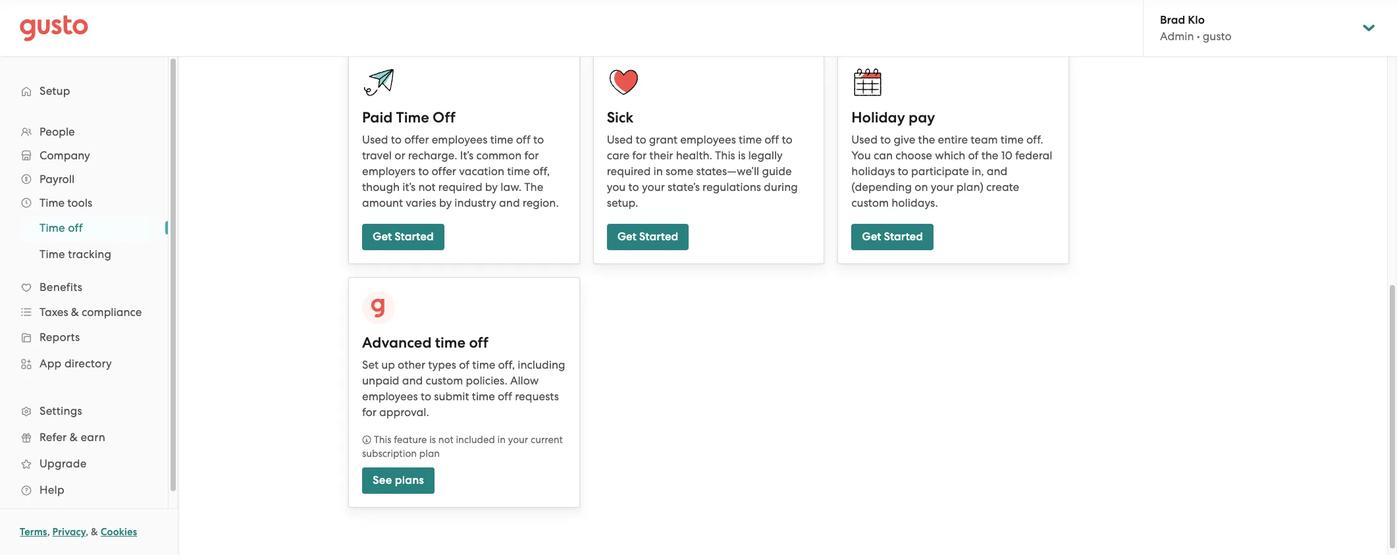 Task type: locate. For each thing, give the bounding box(es) containing it.
your left the state's
[[642, 180, 665, 194]]

used inside used to give the entire team time off. you can choose which of the 10 federal holidays to participate in, and (depending on your plan) create custom holidays.
[[852, 133, 878, 146]]

1 horizontal spatial used
[[607, 133, 633, 146]]

off down tools
[[68, 221, 83, 234]]

2 get from the left
[[617, 230, 637, 244]]

used for paid time off
[[362, 133, 388, 146]]

custom down types on the bottom of page
[[426, 374, 463, 387]]

reports link
[[13, 325, 155, 349]]

0 vertical spatial of
[[968, 149, 979, 162]]

2 vertical spatial &
[[91, 526, 98, 538]]

people
[[40, 125, 75, 138]]

1 vertical spatial &
[[70, 431, 78, 444]]

required down care on the left top of page
[[607, 165, 651, 178]]

time up '10'
[[1001, 133, 1024, 146]]

2 horizontal spatial and
[[987, 165, 1008, 178]]

used inside used to grant employees time off to care for their health. this is legally required in some states—we'll guide you to your state's regulations during setup.
[[607, 133, 633, 146]]

time for time off
[[40, 221, 65, 234]]

0 horizontal spatial used
[[362, 133, 388, 146]]

0 vertical spatial not
[[418, 180, 436, 194]]

not inside the used to offer employees time off to travel or recharge. it's common for employers to offer vacation time off, though it's not required by law. the amount varies by industry and region.
[[418, 180, 436, 194]]

& left earn
[[70, 431, 78, 444]]

get down '(depending' at the top of the page
[[862, 230, 881, 244]]

is inside this feature is not included in your current subscription plan
[[429, 434, 436, 446]]

off down policies.
[[498, 390, 512, 403]]

in down "their"
[[654, 165, 663, 178]]

by right varies
[[439, 196, 452, 209]]

0 vertical spatial is
[[738, 149, 746, 162]]

2 horizontal spatial get
[[862, 230, 881, 244]]

0 horizontal spatial custom
[[426, 374, 463, 387]]

used to offer employees time off to travel or recharge. it's common for employers to offer vacation time off, though it's not required by law. the amount varies by industry and region.
[[362, 133, 559, 209]]

0 vertical spatial &
[[71, 306, 79, 319]]

used
[[362, 133, 388, 146], [607, 133, 633, 146], [852, 133, 878, 146]]

0 horizontal spatial ,
[[47, 526, 50, 538]]

the down "team" at the right of page
[[981, 149, 998, 162]]

used inside the used to offer employees time off to travel or recharge. it's common for employers to offer vacation time off, though it's not required by law. the amount varies by industry and region.
[[362, 133, 388, 146]]

employers
[[362, 165, 415, 178]]

get started down varies
[[373, 230, 434, 244]]

off
[[516, 133, 531, 146], [765, 133, 779, 146], [68, 221, 83, 234], [469, 334, 489, 352], [498, 390, 512, 403]]

off
[[433, 109, 455, 126]]

of up in,
[[968, 149, 979, 162]]

not inside this feature is not included in your current subscription plan
[[438, 434, 453, 446]]

off inside gusto navigation element
[[68, 221, 83, 234]]

1 horizontal spatial in
[[654, 165, 663, 178]]

off,
[[533, 165, 550, 178], [498, 358, 515, 371]]

and down the other
[[402, 374, 423, 387]]

started down holidays.
[[884, 230, 923, 244]]

is inside used to grant employees time off to care for their health. this is legally required in some states—we'll guide you to your state's regulations during setup.
[[738, 149, 746, 162]]

current
[[531, 434, 563, 446]]

3 used from the left
[[852, 133, 878, 146]]

time up common
[[490, 133, 513, 146]]

3 get from the left
[[862, 230, 881, 244]]

1 get from the left
[[373, 230, 392, 244]]

to left grant on the top left of the page
[[636, 133, 646, 146]]

required inside the used to offer employees time off to travel or recharge. it's common for employers to offer vacation time off, though it's not required by law. the amount varies by industry and region.
[[438, 180, 482, 194]]

2 used from the left
[[607, 133, 633, 146]]

guide
[[762, 165, 792, 178]]

required up industry
[[438, 180, 482, 194]]

2 , from the left
[[86, 526, 88, 538]]

time up policies.
[[472, 358, 495, 371]]

1 vertical spatial in
[[497, 434, 506, 446]]

during
[[764, 180, 798, 194]]

subscription
[[362, 448, 417, 460]]

in
[[654, 165, 663, 178], [497, 434, 506, 446]]

off, up the
[[533, 165, 550, 178]]

this inside used to grant employees time off to care for their health. this is legally required in some states—we'll guide you to your state's regulations during setup.
[[715, 149, 735, 162]]

3 started from the left
[[884, 230, 923, 244]]

time
[[490, 133, 513, 146], [739, 133, 762, 146], [1001, 133, 1024, 146], [507, 165, 530, 178], [435, 334, 466, 352], [472, 358, 495, 371], [472, 390, 495, 403]]

0 vertical spatial by
[[485, 180, 498, 194]]

1 horizontal spatial started
[[639, 230, 678, 244]]

0 horizontal spatial of
[[459, 358, 470, 371]]

holiday pay
[[852, 109, 935, 126]]

2 horizontal spatial employees
[[680, 133, 736, 146]]

in right "included"
[[497, 434, 506, 446]]

offer down recharge.
[[432, 165, 456, 178]]

including
[[518, 358, 565, 371]]

to up can
[[880, 133, 891, 146]]

employees for sick
[[680, 133, 736, 146]]

1 horizontal spatial custom
[[852, 196, 889, 209]]

taxes & compliance
[[40, 306, 142, 319]]

get started down holidays.
[[862, 230, 923, 244]]

0 horizontal spatial is
[[429, 434, 436, 446]]

earn
[[81, 431, 105, 444]]

employees
[[432, 133, 488, 146], [680, 133, 736, 146], [362, 390, 418, 403]]

0 horizontal spatial for
[[362, 406, 377, 419]]

1 horizontal spatial required
[[607, 165, 651, 178]]

of right types on the bottom of page
[[459, 358, 470, 371]]

up
[[381, 358, 395, 371]]

get down 'setup.'
[[617, 230, 637, 244]]

custom
[[852, 196, 889, 209], [426, 374, 463, 387]]

3 get started from the left
[[862, 230, 923, 244]]

employees for paid time off
[[432, 133, 488, 146]]

& left cookies
[[91, 526, 98, 538]]

for inside the used to offer employees time off to travel or recharge. it's common for employers to offer vacation time off, though it's not required by law. the amount varies by industry and region.
[[524, 149, 539, 162]]

time
[[396, 109, 429, 126], [40, 196, 65, 209], [40, 221, 65, 234], [40, 248, 65, 261]]

terms link
[[20, 526, 47, 538]]

1 horizontal spatial ,
[[86, 526, 88, 538]]

employees down the unpaid
[[362, 390, 418, 403]]

0 horizontal spatial employees
[[362, 390, 418, 403]]

time down time off
[[40, 248, 65, 261]]

1 horizontal spatial for
[[524, 149, 539, 162]]

for
[[524, 149, 539, 162], [632, 149, 647, 162], [362, 406, 377, 419]]

0 vertical spatial required
[[607, 165, 651, 178]]

time off
[[40, 221, 83, 234]]

get down amount
[[373, 230, 392, 244]]

paid
[[362, 109, 393, 126]]

to down choose
[[898, 165, 908, 178]]

this up states—we'll
[[715, 149, 735, 162]]

travel
[[362, 149, 392, 162]]

is up plan
[[429, 434, 436, 446]]

the up choose
[[918, 133, 935, 146]]

0 horizontal spatial the
[[918, 133, 935, 146]]

0 horizontal spatial required
[[438, 180, 482, 194]]

0 horizontal spatial and
[[402, 374, 423, 387]]

people button
[[13, 120, 155, 144]]

time left off
[[396, 109, 429, 126]]

get started for paid time off
[[373, 230, 434, 244]]

1 horizontal spatial by
[[485, 180, 498, 194]]

1 vertical spatial not
[[438, 434, 453, 446]]

2 horizontal spatial your
[[931, 180, 954, 194]]

1 horizontal spatial and
[[499, 196, 520, 209]]

1 horizontal spatial get started
[[617, 230, 678, 244]]

your inside used to grant employees time off to care for their health. this is legally required in some states—we'll guide you to your state's regulations during setup.
[[642, 180, 665, 194]]

time inside used to give the entire team time off. you can choose which of the 10 federal holidays to participate in, and (depending on your plan) create custom holidays.
[[1001, 133, 1024, 146]]

cookies
[[101, 526, 137, 538]]

off, up allow
[[498, 358, 515, 371]]

plan)
[[957, 180, 984, 194]]

upgrade
[[40, 457, 87, 470]]

1 vertical spatial offer
[[432, 165, 456, 178]]

2 started from the left
[[639, 230, 678, 244]]

time inside time off link
[[40, 221, 65, 234]]

off up legally
[[765, 133, 779, 146]]

get for paid time off
[[373, 230, 392, 244]]

0 vertical spatial offer
[[404, 133, 429, 146]]

1 horizontal spatial off,
[[533, 165, 550, 178]]

1 list from the top
[[0, 120, 168, 503]]

, left privacy link
[[47, 526, 50, 538]]

started
[[395, 230, 434, 244], [639, 230, 678, 244], [884, 230, 923, 244]]

time up legally
[[739, 133, 762, 146]]

app directory
[[40, 357, 112, 370]]

of
[[968, 149, 979, 162], [459, 358, 470, 371]]

regulations
[[703, 180, 761, 194]]

employees up it's
[[432, 133, 488, 146]]

2 horizontal spatial started
[[884, 230, 923, 244]]

for up the
[[524, 149, 539, 162]]

0 vertical spatial custom
[[852, 196, 889, 209]]

1 started from the left
[[395, 230, 434, 244]]

used for sick
[[607, 133, 633, 146]]

used up you
[[852, 133, 878, 146]]

0 vertical spatial and
[[987, 165, 1008, 178]]

for right care on the left top of page
[[632, 149, 647, 162]]

care
[[607, 149, 630, 162]]

your left current
[[508, 434, 528, 446]]

by
[[485, 180, 498, 194], [439, 196, 452, 209]]

1 vertical spatial by
[[439, 196, 452, 209]]

other
[[398, 358, 425, 371]]

time up law.
[[507, 165, 530, 178]]

1 horizontal spatial your
[[642, 180, 665, 194]]

1 horizontal spatial not
[[438, 434, 453, 446]]

to right you
[[629, 180, 639, 194]]

time inside used to grant employees time off to care for their health. this is legally required in some states—we'll guide you to your state's regulations during setup.
[[739, 133, 762, 146]]

this
[[715, 149, 735, 162], [374, 434, 391, 446]]

used to grant employees time off to care for their health. this is legally required in some states—we'll guide you to your state's regulations during setup.
[[607, 133, 798, 209]]

directory
[[64, 357, 112, 370]]

the
[[524, 180, 543, 194]]

0 horizontal spatial this
[[374, 434, 391, 446]]

submit
[[434, 390, 469, 403]]

offer up recharge.
[[404, 133, 429, 146]]

see
[[373, 473, 392, 487]]

2 horizontal spatial used
[[852, 133, 878, 146]]

1 horizontal spatial offer
[[432, 165, 456, 178]]

2 list from the top
[[0, 215, 168, 267]]

1 horizontal spatial get
[[617, 230, 637, 244]]

settings link
[[13, 399, 155, 423]]

list
[[0, 120, 168, 503], [0, 215, 168, 267]]

and inside used to give the entire team time off. you can choose which of the 10 federal holidays to participate in, and (depending on your plan) create custom holidays.
[[987, 165, 1008, 178]]

1 vertical spatial custom
[[426, 374, 463, 387]]

tools
[[67, 196, 92, 209]]

used to give the entire team time off. you can choose which of the 10 federal holidays to participate in, and (depending on your plan) create custom holidays.
[[852, 133, 1052, 209]]

industry
[[455, 196, 496, 209]]

1 horizontal spatial is
[[738, 149, 746, 162]]

0 horizontal spatial in
[[497, 434, 506, 446]]

used up travel
[[362, 133, 388, 146]]

1 vertical spatial of
[[459, 358, 470, 371]]

your down participate
[[931, 180, 954, 194]]

is
[[738, 149, 746, 162], [429, 434, 436, 446]]

custom inside set up other types of time off, including unpaid and custom policies. allow employees to submit time off requests for approval.
[[426, 374, 463, 387]]

1 vertical spatial and
[[499, 196, 520, 209]]

& inside dropdown button
[[71, 306, 79, 319]]

get started down 'setup.'
[[617, 230, 678, 244]]

included
[[456, 434, 495, 446]]

by down vacation
[[485, 180, 498, 194]]

1 horizontal spatial the
[[981, 149, 998, 162]]

1 vertical spatial this
[[374, 434, 391, 446]]

2 horizontal spatial for
[[632, 149, 647, 162]]

0 horizontal spatial by
[[439, 196, 452, 209]]

time inside time tools dropdown button
[[40, 196, 65, 209]]

1 horizontal spatial of
[[968, 149, 979, 162]]

1 used from the left
[[362, 133, 388, 146]]

benefits
[[40, 280, 82, 294]]

0 vertical spatial in
[[654, 165, 663, 178]]

1 vertical spatial off,
[[498, 358, 515, 371]]

0 horizontal spatial get
[[373, 230, 392, 244]]

some
[[666, 165, 693, 178]]

states—we'll
[[696, 165, 759, 178]]

0 horizontal spatial your
[[508, 434, 528, 446]]

custom down '(depending' at the top of the page
[[852, 196, 889, 209]]

refer & earn
[[40, 431, 105, 444]]

of inside set up other types of time off, including unpaid and custom policies. allow employees to submit time off requests for approval.
[[459, 358, 470, 371]]

employees up 'health.'
[[680, 133, 736, 146]]

0 horizontal spatial not
[[418, 180, 436, 194]]

1 horizontal spatial employees
[[432, 133, 488, 146]]

off, inside set up other types of time off, including unpaid and custom policies. allow employees to submit time off requests for approval.
[[498, 358, 515, 371]]

it's
[[460, 149, 474, 162]]

upgrade link
[[13, 452, 155, 475]]

and down law.
[[499, 196, 520, 209]]

employees inside the used to offer employees time off to travel or recharge. it's common for employers to offer vacation time off, though it's not required by law. the amount varies by industry and region.
[[432, 133, 488, 146]]

0 horizontal spatial get started
[[373, 230, 434, 244]]

off, inside the used to offer employees time off to travel or recharge. it's common for employers to offer vacation time off, though it's not required by law. the amount varies by industry and region.
[[533, 165, 550, 178]]

time down time tools
[[40, 221, 65, 234]]

started down varies
[[395, 230, 434, 244]]

& right taxes
[[71, 306, 79, 319]]

0 horizontal spatial off,
[[498, 358, 515, 371]]

and up create
[[987, 165, 1008, 178]]

0 vertical spatial this
[[715, 149, 735, 162]]

time down payroll
[[40, 196, 65, 209]]

is up states—we'll
[[738, 149, 746, 162]]

10
[[1001, 149, 1013, 162]]

health.
[[676, 149, 712, 162]]

this up subscription
[[374, 434, 391, 446]]

and inside the used to offer employees time off to travel or recharge. it's common for employers to offer vacation time off, though it's not required by law. the amount varies by industry and region.
[[499, 196, 520, 209]]

plans
[[395, 473, 424, 487]]

1 horizontal spatial this
[[715, 149, 735, 162]]

this feature is not included in your current subscription plan
[[362, 434, 563, 460]]

0 vertical spatial the
[[918, 133, 935, 146]]

1 vertical spatial is
[[429, 434, 436, 446]]

1 vertical spatial the
[[981, 149, 998, 162]]

2 horizontal spatial get started
[[862, 230, 923, 244]]

time inside time tracking 'link'
[[40, 248, 65, 261]]

started down the state's
[[639, 230, 678, 244]]

not up varies
[[418, 180, 436, 194]]

1 vertical spatial required
[[438, 180, 482, 194]]

not up plan
[[438, 434, 453, 446]]

your
[[642, 180, 665, 194], [931, 180, 954, 194], [508, 434, 528, 446]]

required inside used to grant employees time off to care for their health. this is legally required in some states—we'll guide you to your state's regulations during setup.
[[607, 165, 651, 178]]

feature
[[394, 434, 427, 446]]

0 vertical spatial off,
[[533, 165, 550, 178]]

1 get started from the left
[[373, 230, 434, 244]]

in inside this feature is not included in your current subscription plan
[[497, 434, 506, 446]]

used up care on the left top of page
[[607, 133, 633, 146]]

2 vertical spatial and
[[402, 374, 423, 387]]

employees inside used to grant employees time off to care for their health. this is legally required in some states—we'll guide you to your state's regulations during setup.
[[680, 133, 736, 146]]

2 get started from the left
[[617, 230, 678, 244]]

0 horizontal spatial started
[[395, 230, 434, 244]]

it's
[[402, 180, 416, 194]]

off up common
[[516, 133, 531, 146]]

, left cookies
[[86, 526, 88, 538]]

policies.
[[466, 374, 507, 387]]

to inside set up other types of time off, including unpaid and custom policies. allow employees to submit time off requests for approval.
[[421, 390, 431, 403]]

for down the unpaid
[[362, 406, 377, 419]]

to left submit
[[421, 390, 431, 403]]

payroll
[[40, 173, 75, 186]]

in inside used to grant employees time off to care for their health. this is legally required in some states—we'll guide you to your state's regulations during setup.
[[654, 165, 663, 178]]



Task type: describe. For each thing, give the bounding box(es) containing it.
off inside set up other types of time off, including unpaid and custom policies. allow employees to submit time off requests for approval.
[[498, 390, 512, 403]]

setup.
[[607, 196, 638, 209]]

taxes & compliance button
[[13, 300, 155, 324]]

vacation
[[459, 165, 504, 178]]

time down policies.
[[472, 390, 495, 403]]

time for time tracking
[[40, 248, 65, 261]]

1 , from the left
[[47, 526, 50, 538]]

admin
[[1160, 30, 1194, 43]]

privacy link
[[52, 526, 86, 538]]

cookies button
[[101, 524, 137, 540]]

refer & earn link
[[13, 425, 155, 449]]

state's
[[668, 180, 700, 194]]

and inside set up other types of time off, including unpaid and custom policies. allow employees to submit time off requests for approval.
[[402, 374, 423, 387]]

pay
[[909, 109, 935, 126]]

federal
[[1015, 149, 1052, 162]]

home image
[[20, 15, 88, 41]]

holidays.
[[892, 196, 938, 209]]

time tools
[[40, 196, 92, 209]]

time tracking link
[[24, 242, 155, 266]]

off inside the used to offer employees time off to travel or recharge. it's common for employers to offer vacation time off, though it's not required by law. the amount varies by industry and region.
[[516, 133, 531, 146]]

can
[[874, 149, 893, 162]]

klo
[[1188, 13, 1205, 27]]

help
[[40, 483, 64, 496]]

terms
[[20, 526, 47, 538]]

sick
[[607, 109, 634, 126]]

you
[[852, 149, 871, 162]]

to up legally
[[782, 133, 793, 146]]

off up policies.
[[469, 334, 489, 352]]

custom inside used to give the entire team time off. you can choose which of the 10 federal holidays to participate in, and (depending on your plan) create custom holidays.
[[852, 196, 889, 209]]

in,
[[972, 165, 984, 178]]

brad klo admin • gusto
[[1160, 13, 1232, 43]]

your inside this feature is not included in your current subscription plan
[[508, 434, 528, 446]]

reports
[[40, 331, 80, 344]]

time tools button
[[13, 191, 155, 215]]

get for sick
[[617, 230, 637, 244]]

app
[[40, 357, 62, 370]]

of inside used to give the entire team time off. you can choose which of the 10 federal holidays to participate in, and (depending on your plan) create custom holidays.
[[968, 149, 979, 162]]

company
[[40, 149, 90, 162]]

entire
[[938, 133, 968, 146]]

time for time tools
[[40, 196, 65, 209]]

list containing time off
[[0, 215, 168, 267]]

advanced time off
[[362, 334, 489, 352]]

participate
[[911, 165, 969, 178]]

& for earn
[[70, 431, 78, 444]]

set
[[362, 358, 379, 371]]

company button
[[13, 144, 155, 167]]

get started for sick
[[617, 230, 678, 244]]

setup
[[40, 84, 70, 97]]

requests
[[515, 390, 559, 403]]

•
[[1197, 30, 1200, 43]]

or
[[394, 149, 405, 162]]

this inside this feature is not included in your current subscription plan
[[374, 434, 391, 446]]

holidays
[[852, 165, 895, 178]]

list containing people
[[0, 120, 168, 503]]

you
[[607, 180, 626, 194]]

to up or
[[391, 133, 402, 146]]

though
[[362, 180, 400, 194]]

for inside set up other types of time off, including unpaid and custom policies. allow employees to submit time off requests for approval.
[[362, 406, 377, 419]]

payroll button
[[13, 167, 155, 191]]

give
[[894, 133, 915, 146]]

taxes
[[40, 306, 68, 319]]

setup link
[[13, 79, 155, 103]]

advanced
[[362, 334, 432, 352]]

started for holiday pay
[[884, 230, 923, 244]]

to down recharge.
[[418, 165, 429, 178]]

time off link
[[24, 216, 155, 240]]

settings
[[40, 404, 82, 417]]

app directory link
[[13, 352, 155, 375]]

help link
[[13, 478, 155, 502]]

choose
[[896, 149, 932, 162]]

used for holiday pay
[[852, 133, 878, 146]]

on
[[915, 180, 928, 194]]

0 horizontal spatial offer
[[404, 133, 429, 146]]

allow
[[510, 374, 539, 387]]

law.
[[501, 180, 522, 194]]

benefits link
[[13, 275, 155, 299]]

terms , privacy , & cookies
[[20, 526, 137, 538]]

get for holiday pay
[[862, 230, 881, 244]]

amount
[[362, 196, 403, 209]]

off.
[[1027, 133, 1043, 146]]

off inside used to grant employees time off to care for their health. this is legally required in some states—we'll guide you to your state's regulations during setup.
[[765, 133, 779, 146]]

see plans
[[373, 473, 424, 487]]

for inside used to grant employees time off to care for their health. this is legally required in some states—we'll guide you to your state's regulations during setup.
[[632, 149, 647, 162]]

started for paid time off
[[395, 230, 434, 244]]

your inside used to give the entire team time off. you can choose which of the 10 federal holidays to participate in, and (depending on your plan) create custom holidays.
[[931, 180, 954, 194]]

to up the
[[533, 133, 544, 146]]

get started for holiday pay
[[862, 230, 923, 244]]

grant
[[649, 133, 677, 146]]

types
[[428, 358, 456, 371]]

time up types on the bottom of page
[[435, 334, 466, 352]]

gusto navigation element
[[0, 57, 168, 524]]

gusto
[[1203, 30, 1232, 43]]

(depending
[[852, 180, 912, 194]]

see plans button
[[362, 467, 435, 494]]

set up other types of time off, including unpaid and custom policies. allow employees to submit time off requests for approval.
[[362, 358, 565, 419]]

recharge.
[[408, 149, 457, 162]]

which
[[935, 149, 966, 162]]

brad
[[1160, 13, 1185, 27]]

refer
[[40, 431, 67, 444]]

paid time off
[[362, 109, 455, 126]]

legally
[[748, 149, 783, 162]]

started for sick
[[639, 230, 678, 244]]

employees inside set up other types of time off, including unpaid and custom policies. allow employees to submit time off requests for approval.
[[362, 390, 418, 403]]

privacy
[[52, 526, 86, 538]]

plan
[[419, 448, 440, 460]]

compliance
[[82, 306, 142, 319]]

& for compliance
[[71, 306, 79, 319]]

tracking
[[68, 248, 111, 261]]



Task type: vqa. For each thing, say whether or not it's contained in the screenshot.
the top off,
yes



